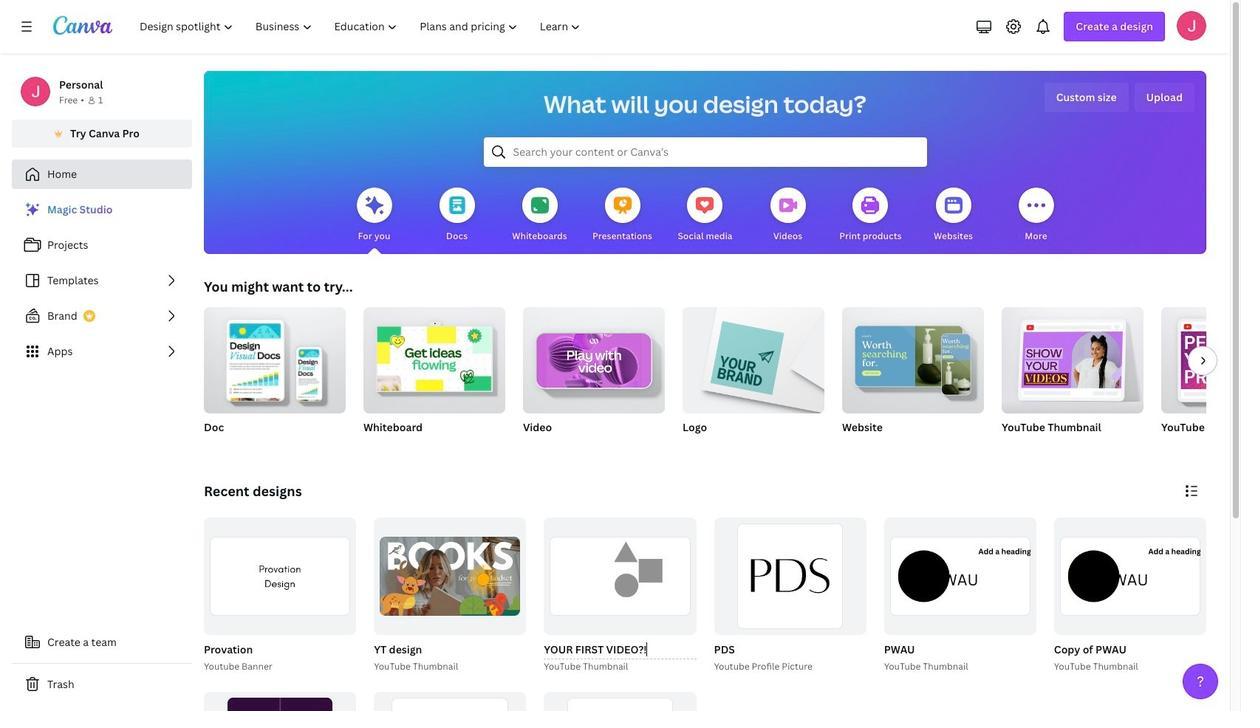 Task type: describe. For each thing, give the bounding box(es) containing it.
top level navigation element
[[130, 12, 594, 41]]

james peterson image
[[1177, 11, 1207, 41]]

Search search field
[[513, 138, 898, 166]]



Task type: locate. For each thing, give the bounding box(es) containing it.
None search field
[[484, 137, 927, 167]]

None field
[[544, 641, 697, 660]]

list
[[12, 195, 192, 367]]

group
[[204, 302, 346, 454], [204, 302, 346, 414], [364, 302, 506, 454], [364, 302, 506, 414], [843, 302, 984, 454], [843, 302, 984, 414], [1002, 302, 1144, 454], [1002, 302, 1144, 414], [523, 307, 665, 454], [683, 307, 825, 454], [1162, 307, 1242, 454], [1162, 307, 1242, 414], [201, 518, 356, 674], [204, 518, 356, 635], [371, 518, 526, 674], [374, 518, 526, 635], [541, 518, 697, 674], [711, 518, 867, 674], [714, 518, 867, 635], [881, 518, 1037, 674], [884, 518, 1037, 635], [1052, 518, 1207, 674], [1054, 518, 1207, 635], [204, 692, 356, 712], [374, 692, 526, 712], [544, 692, 697, 712]]



Task type: vqa. For each thing, say whether or not it's contained in the screenshot.
Top level navigation element
yes



